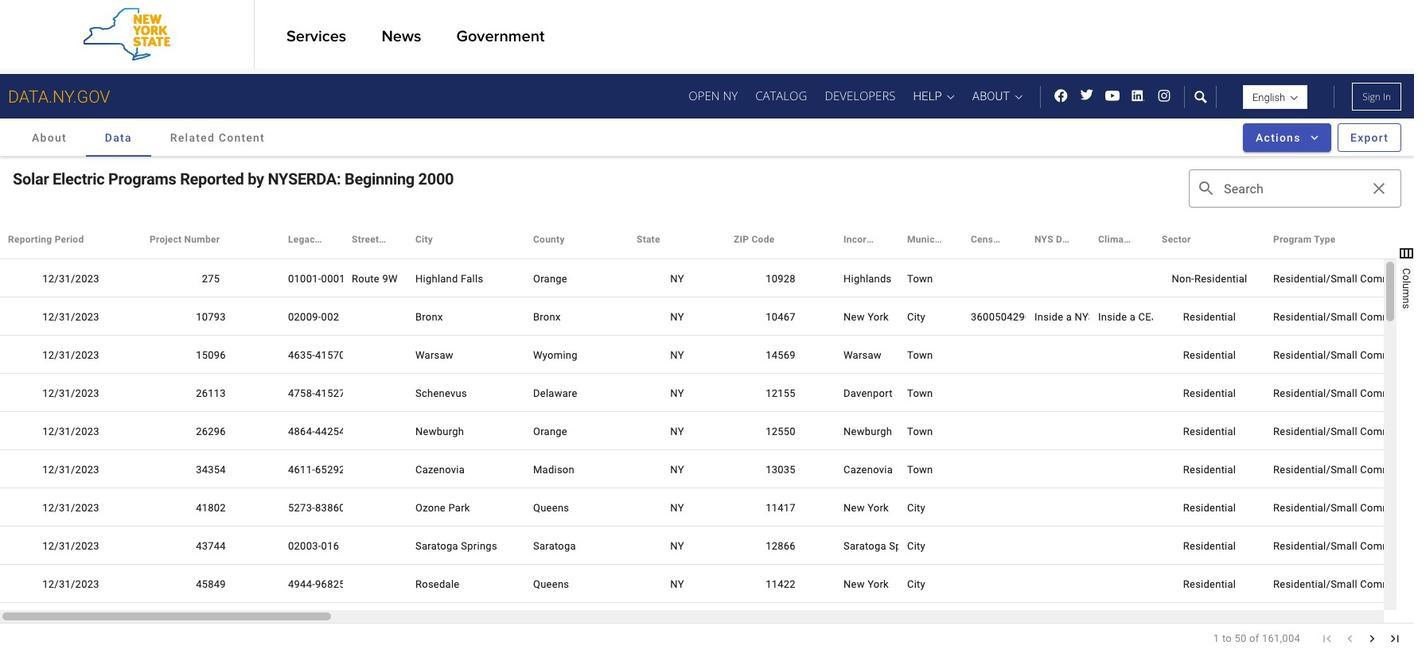 Task type: locate. For each thing, give the bounding box(es) containing it.
0 horizontal spatial arrow down image
[[1015, 93, 1023, 102]]

data.ny.gov
[[8, 87, 110, 107]]

youtube profile image
[[1106, 88, 1120, 104]]

data.ny.gov banner
[[0, 74, 1414, 120]]

developers
[[825, 88, 896, 104]]

arrow down image inside the about popup button
[[1015, 93, 1023, 102]]

help
[[913, 89, 942, 104]]

open
[[689, 88, 720, 104]]

arrow down image inside the english popup button
[[1290, 94, 1298, 103]]

arrow down image for the english popup button
[[1290, 94, 1298, 103]]

arrow down image right the english
[[1290, 94, 1298, 103]]

catalog link
[[747, 88, 816, 104]]

sign in
[[1363, 90, 1391, 104]]

data.ny.gov link
[[0, 74, 118, 119]]

arrow down image right about
[[1015, 93, 1023, 102]]

header links element
[[680, 74, 1402, 120]]

sign in link
[[1352, 83, 1402, 111]]

arrow down image
[[1015, 93, 1023, 102], [1290, 94, 1298, 103]]

about button
[[964, 74, 1032, 119]]

open ny link
[[680, 88, 747, 104]]

1 horizontal spatial arrow down image
[[1290, 94, 1298, 103]]



Task type: describe. For each thing, give the bounding box(es) containing it.
linkedin profile image
[[1131, 88, 1146, 104]]

sign
[[1363, 90, 1381, 104]]

english button
[[1253, 86, 1298, 111]]

twitter profile image
[[1080, 88, 1094, 104]]

instagram profile image
[[1157, 88, 1171, 104]]

english
[[1253, 92, 1285, 104]]

in
[[1383, 90, 1391, 104]]

catalog
[[755, 88, 807, 104]]

developers link
[[816, 88, 905, 104]]

ny
[[723, 88, 738, 104]]

open ny
[[689, 88, 738, 104]]

help button
[[905, 74, 964, 119]]

facebook profile image
[[1054, 88, 1068, 104]]

arrow down image
[[947, 93, 955, 102]]

arrow down image for the about popup button
[[1015, 93, 1023, 102]]

about
[[972, 89, 1010, 104]]



Task type: vqa. For each thing, say whether or not it's contained in the screenshot.
English
yes



